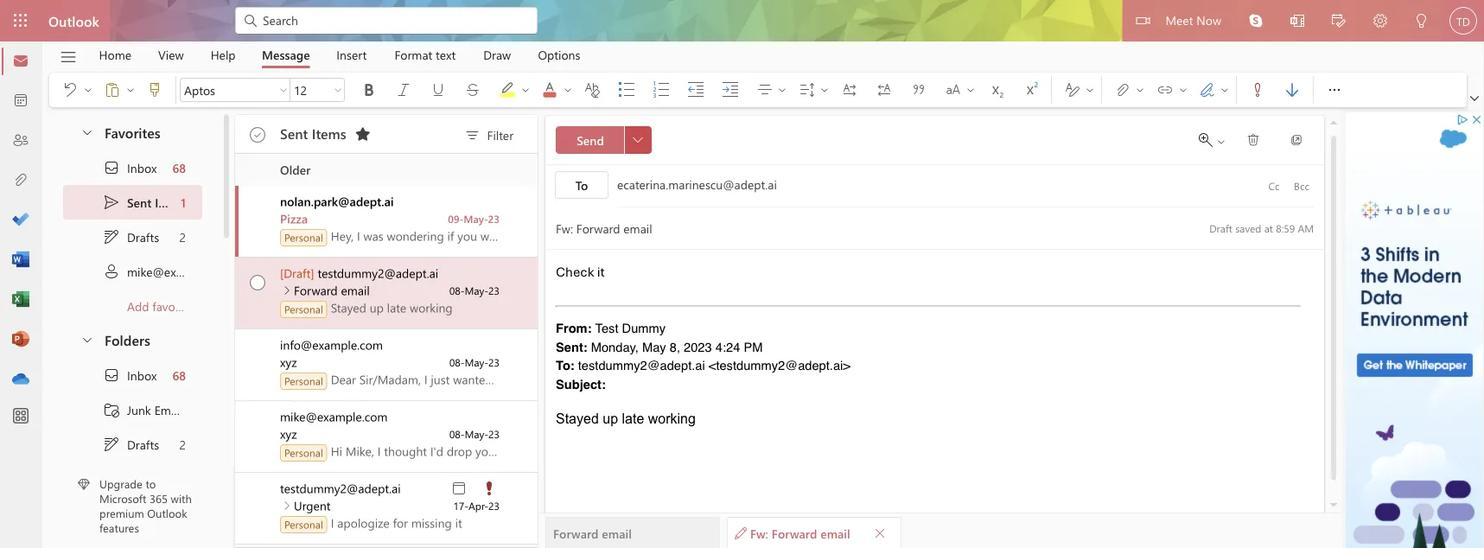 Task type: describe. For each thing, give the bounding box(es) containing it.
23 for mike@example.com
[[489, 427, 500, 441]]

it inside personal i apologize for missing it
[[455, 515, 462, 531]]

format
[[395, 47, 433, 63]]


[[1250, 81, 1267, 99]]

 button
[[868, 521, 892, 545]]

 
[[757, 81, 788, 99]]

missing
[[412, 515, 452, 531]]

saved
[[1236, 221, 1262, 235]]

add favorite
[[127, 298, 193, 314]]

 for 2nd "" tree item from the bottom
[[103, 228, 120, 246]]

 button
[[1318, 73, 1353, 107]]

forward email button
[[546, 517, 720, 548]]

email inside message list list box
[[341, 282, 370, 298]]

 button down message button
[[277, 78, 291, 102]]


[[354, 125, 372, 143]]

folders
[[105, 330, 150, 349]]

 
[[104, 81, 136, 99]]

3  button from the left
[[519, 76, 533, 104]]


[[841, 81, 859, 99]]

increase indent image
[[722, 81, 757, 99]]


[[1199, 81, 1217, 99]]

 button for forward email
[[280, 284, 294, 297]]

word image
[[12, 252, 29, 269]]


[[464, 127, 481, 144]]


[[584, 81, 601, 99]]

 button
[[902, 76, 937, 104]]

 button inside include group
[[1177, 76, 1191, 104]]


[[1290, 133, 1304, 147]]

to
[[146, 476, 156, 492]]

bullets image
[[618, 81, 653, 99]]

personal for nolan.park@adept.ai
[[285, 230, 323, 244]]

 junk email
[[103, 401, 183, 419]]

pm
[[744, 339, 763, 355]]

 button inside folders tree item
[[72, 323, 101, 355]]

personal inside personal i apologize for missing it
[[285, 518, 323, 531]]

junk
[[127, 402, 151, 418]]

 button
[[1360, 0, 1402, 44]]


[[911, 81, 928, 99]]

 
[[799, 81, 830, 99]]

2  from the top
[[103, 367, 120, 384]]

help button
[[198, 42, 249, 68]]

 inside  
[[1179, 85, 1189, 95]]

urgent
[[294, 498, 331, 514]]

from:
[[556, 321, 592, 336]]


[[1291, 14, 1305, 28]]

items inside the sent items 
[[312, 124, 346, 142]]

 drafts for 2nd "" tree item from the bottom
[[103, 228, 159, 246]]


[[104, 81, 121, 99]]

Message body, press Alt+F10 to exit text field
[[556, 264, 1314, 299]]

sent items heading
[[280, 115, 377, 153]]

format text button
[[382, 42, 469, 68]]


[[1137, 14, 1151, 28]]

 inside select all messages checkbox
[[250, 127, 265, 143]]

up inside reading pane main content
[[603, 411, 618, 426]]

application containing outlook
[[0, 0, 1485, 548]]

help
[[211, 47, 236, 63]]

08- for info@example.com
[[450, 355, 465, 369]]

features
[[99, 520, 139, 535]]

17-
[[453, 499, 469, 513]]

folders tree item
[[63, 323, 202, 358]]


[[1284, 81, 1302, 99]]

1 08- from the top
[[450, 284, 465, 297]]

 mike@example.com
[[103, 263, 235, 280]]

inbox for  tree item related to 1st "" tree item from the bottom
[[127, 367, 157, 383]]

stayed up late working
[[556, 411, 696, 426]]

microsoft
[[99, 491, 147, 506]]

format text
[[395, 47, 456, 63]]

 tree item
[[63, 185, 202, 220]]

powerpoint image
[[12, 331, 29, 349]]

excel image
[[12, 291, 29, 309]]

meet now
[[1166, 12, 1222, 28]]

 inside  
[[777, 85, 788, 95]]

favorites tree item
[[63, 116, 202, 150]]

upgrade
[[99, 476, 143, 492]]


[[1333, 14, 1346, 28]]


[[103, 263, 120, 280]]

numbering image
[[653, 81, 688, 99]]

to button
[[555, 171, 609, 199]]

nolan.park@adept.ai
[[280, 193, 394, 209]]

insert button
[[324, 42, 380, 68]]

up inside the personal stayed up late working
[[370, 300, 384, 316]]

favorites
[[105, 123, 160, 141]]

drafts inside favorites tree
[[127, 229, 159, 245]]


[[757, 81, 774, 99]]

 button
[[575, 76, 610, 104]]

home
[[99, 47, 131, 63]]

Font size text field
[[291, 80, 330, 100]]

 drafts for 1st "" tree item from the bottom
[[103, 436, 159, 453]]

to do image
[[12, 212, 29, 229]]

 button inside favorites "tree item"
[[72, 116, 101, 148]]

options button
[[525, 42, 594, 68]]

23 down 09-may-23 at top left
[[489, 284, 500, 297]]

 for  popup button within reading pane main content
[[633, 135, 643, 145]]

1  tree item from the top
[[63, 220, 202, 254]]

 button down options button
[[533, 73, 576, 107]]


[[799, 81, 816, 99]]

 for forward
[[280, 284, 294, 297]]

onedrive image
[[12, 371, 29, 388]]

tab list inside application
[[86, 42, 594, 68]]

1
[[181, 194, 186, 210]]

 fw: forward email
[[735, 525, 851, 541]]

<testdummy2@adept.ai>
[[709, 358, 851, 373]]

 button down draw button
[[490, 73, 534, 107]]

 button
[[1148, 76, 1177, 104]]

 button
[[1241, 76, 1276, 104]]

sent:
[[556, 339, 588, 355]]

tags group
[[1241, 73, 1310, 104]]

personal for info@example.com
[[285, 374, 323, 388]]

forward inside message list list box
[[294, 282, 338, 298]]

apr-
[[469, 499, 489, 513]]

personal stayed up late working
[[285, 300, 453, 316]]

08- for mike@example.com
[[450, 427, 465, 441]]

superscript image
[[1022, 81, 1057, 99]]

send button
[[556, 126, 625, 154]]

 button right font size text box in the left of the page
[[331, 78, 345, 102]]

reading pane main content
[[539, 108, 1342, 548]]

text highlight color image
[[499, 81, 534, 99]]

select a conversation checkbox for info@example.com
[[239, 329, 280, 367]]

check
[[556, 264, 595, 281]]

email inside button
[[602, 525, 632, 541]]

outlook banner
[[0, 0, 1485, 44]]

 tree item
[[63, 393, 202, 427]]

sent inside the sent items 
[[280, 124, 308, 142]]

draft
[[1210, 221, 1233, 235]]

 left  on the left of the page
[[563, 85, 573, 95]]

 inside ' '
[[1220, 85, 1231, 95]]

 tree item for 2nd "" tree item from the bottom
[[63, 150, 202, 185]]


[[430, 81, 447, 99]]

 button
[[1237, 126, 1271, 154]]

i
[[331, 515, 334, 531]]


[[61, 81, 79, 99]]

basic text group
[[180, 73, 1057, 107]]

sent items 
[[280, 124, 372, 143]]

working inside the personal stayed up late working
[[410, 300, 453, 316]]

add favorite tree item
[[63, 289, 202, 323]]

info@example.com
[[280, 337, 383, 353]]

dummy
[[622, 321, 666, 336]]

fw:
[[751, 525, 769, 541]]

draw
[[484, 47, 511, 63]]

 button
[[1402, 0, 1443, 44]]

 inside the  
[[1085, 85, 1096, 95]]

personal for mike@example.com
[[285, 446, 323, 460]]

calendar image
[[12, 93, 29, 110]]

 button
[[352, 76, 387, 104]]

8,
[[670, 339, 681, 355]]


[[1247, 133, 1261, 147]]

[draft] testdummy2@adept.ai
[[280, 265, 439, 281]]

2  button from the left
[[124, 76, 138, 104]]

4  button from the left
[[561, 76, 575, 104]]


[[1157, 81, 1174, 99]]

Add a subject text field
[[546, 214, 1194, 242]]

 
[[1065, 81, 1096, 99]]



Task type: vqa. For each thing, say whether or not it's contained in the screenshot.
the from…
no



Task type: locate. For each thing, give the bounding box(es) containing it.
1 vertical spatial testdummy2@adept.ai
[[578, 358, 705, 373]]

drafts down the  sent items 1
[[127, 229, 159, 245]]

late down [draft] testdummy2@adept.ai
[[387, 300, 407, 316]]

1 horizontal spatial email
[[602, 525, 632, 541]]

 button right send
[[624, 126, 652, 154]]

2 horizontal spatial forward
[[772, 525, 818, 541]]

1 vertical spatial  drafts
[[103, 436, 159, 453]]

1  from the top
[[280, 284, 294, 297]]

 inside  urgent
[[280, 499, 294, 513]]


[[1471, 94, 1480, 103], [633, 135, 643, 145]]

more apps image
[[12, 408, 29, 425]]

1 vertical spatial  tree item
[[63, 427, 202, 462]]

it down 17-
[[455, 515, 462, 531]]

 inside  
[[966, 85, 976, 95]]

0 vertical spatial xyz
[[280, 354, 297, 370]]

mail image
[[12, 53, 29, 70]]

 left folders
[[80, 333, 94, 346]]

2 vertical spatial select a conversation checkbox
[[239, 473, 280, 510]]

23 for nolan.park@adept.ai
[[488, 212, 500, 226]]

23
[[488, 212, 500, 226], [489, 284, 500, 297], [489, 355, 500, 369], [489, 427, 500, 441], [489, 499, 500, 513]]

3 08-may-23 from the top
[[450, 427, 500, 441]]

1  from the top
[[250, 127, 265, 143]]

1  button from the left
[[81, 76, 95, 104]]

tree containing 
[[63, 358, 202, 548]]

 button
[[421, 76, 456, 104]]

68 inside favorites tree
[[172, 160, 186, 176]]

1 horizontal spatial outlook
[[147, 506, 187, 521]]

2 vertical spatial testdummy2@adept.ai
[[280, 480, 401, 496]]

1 xyz from the top
[[280, 354, 297, 370]]

68 for  tree item related to 1st "" tree item from the bottom
[[172, 367, 186, 383]]

stayed down  forward email
[[331, 300, 367, 316]]

may
[[643, 339, 666, 355]]

left-rail-appbar navigation
[[3, 42, 38, 400]]

mike@example.com down 'info@example.com'
[[280, 409, 388, 425]]

1 horizontal spatial 
[[1471, 94, 1480, 103]]

1 vertical spatial working
[[648, 411, 696, 426]]

favorites tree
[[63, 109, 235, 323]]

0 horizontal spatial 
[[633, 135, 643, 145]]

0 vertical spatial 08-may-23
[[450, 284, 500, 297]]

2 inside favorites tree
[[180, 229, 186, 245]]


[[874, 527, 886, 539]]

stayed inside the personal stayed up late working
[[331, 300, 367, 316]]

 button
[[277, 78, 291, 102], [331, 78, 345, 102], [72, 116, 101, 148], [72, 323, 101, 355]]

may- for mike@example.com
[[465, 427, 489, 441]]

outlook inside outlook banner
[[48, 11, 99, 30]]

2  drafts from the top
[[103, 436, 159, 453]]

 inbox for 1st "" tree item from the bottom
[[103, 367, 157, 384]]

2 08- from the top
[[450, 355, 465, 369]]

 tree item
[[63, 254, 235, 289]]

 for 1st "" tree item from the bottom
[[103, 436, 120, 453]]

filter
[[487, 127, 514, 143]]

 button
[[490, 73, 534, 107], [533, 73, 576, 107], [1177, 76, 1191, 104]]

td image
[[1450, 7, 1478, 35]]

 tree item
[[63, 220, 202, 254], [63, 427, 202, 462]]

 button right 
[[81, 76, 95, 104]]

2  inbox from the top
[[103, 367, 157, 384]]

 inside favorites tree
[[103, 228, 120, 246]]

for
[[393, 515, 408, 531]]

1 vertical spatial 
[[103, 367, 120, 384]]

1 inbox from the top
[[127, 160, 157, 176]]

text
[[436, 47, 456, 63]]

2  from the top
[[103, 436, 120, 453]]

 down font text field
[[250, 127, 265, 143]]

decrease indent image
[[688, 81, 722, 99]]

 down td icon
[[1471, 94, 1480, 103]]

23 right the 09-
[[488, 212, 500, 226]]

 drafts down  tree item
[[103, 228, 159, 246]]

23 down 
[[489, 499, 500, 513]]

0 vertical spatial  tree item
[[63, 150, 202, 185]]

1 vertical spatial  button
[[280, 499, 294, 513]]

5 personal from the top
[[285, 518, 323, 531]]

2  tree item from the top
[[63, 358, 202, 393]]

0 horizontal spatial mike@example.com
[[127, 264, 235, 280]]

may-
[[464, 212, 488, 226], [465, 284, 489, 297], [465, 355, 489, 369], [465, 427, 489, 441]]

outlook up ''
[[48, 11, 99, 30]]

 button
[[1276, 76, 1310, 104]]

may- for info@example.com
[[465, 355, 489, 369]]

2 xyz from the top
[[280, 426, 297, 442]]

 inside  
[[1135, 85, 1146, 95]]

 inside favorites tree
[[103, 159, 120, 176]]

1 horizontal spatial late
[[622, 411, 645, 426]]


[[250, 127, 265, 143], [250, 275, 265, 291]]

home button
[[86, 42, 144, 68]]

0 vertical spatial working
[[410, 300, 453, 316]]

message list section
[[235, 111, 538, 547]]

 inbox for 2nd "" tree item from the bottom
[[103, 159, 157, 176]]

2 2 from the top
[[180, 437, 186, 453]]

select a conversation checkbox down select a conversation option
[[239, 329, 280, 367]]

sent right 
[[280, 124, 308, 142]]

view button
[[145, 42, 197, 68]]


[[1327, 81, 1344, 99]]

1 vertical spatial 
[[103, 436, 120, 453]]

 inbox up  tree item
[[103, 367, 157, 384]]

include group
[[1106, 73, 1233, 107]]

it right the check
[[597, 264, 605, 281]]

0 vertical spatial 
[[1471, 94, 1480, 103]]

1 horizontal spatial it
[[597, 264, 605, 281]]

tab list containing home
[[86, 42, 594, 68]]


[[876, 81, 893, 99]]

1 vertical spatial  inbox
[[103, 367, 157, 384]]

1 vertical spatial 2
[[180, 437, 186, 453]]

 left urgent
[[280, 499, 294, 513]]

1  inbox from the top
[[103, 159, 157, 176]]

clipboard group
[[53, 73, 172, 107]]

0 vertical spatial  drafts
[[103, 228, 159, 246]]

outlook
[[48, 11, 99, 30], [147, 506, 187, 521]]

1 horizontal spatial up
[[603, 411, 618, 426]]


[[1374, 14, 1388, 28]]

to
[[576, 177, 588, 193]]

0 vertical spatial  inbox
[[103, 159, 157, 176]]

2 for 2nd "" tree item from the bottom
[[180, 229, 186, 245]]

0 horizontal spatial stayed
[[331, 300, 367, 316]]

0 horizontal spatial email
[[341, 282, 370, 298]]

 button down td icon
[[1468, 90, 1483, 107]]

application
[[0, 0, 1485, 548]]

2 68 from the top
[[172, 367, 186, 383]]

 left font color image
[[521, 85, 531, 95]]

 tree item down favorites
[[63, 150, 202, 185]]

1 08-may-23 from the top
[[450, 284, 500, 297]]

1 vertical spatial up
[[603, 411, 618, 426]]

 button left folders
[[72, 323, 101, 355]]

up down subject:
[[603, 411, 618, 426]]

tree
[[63, 358, 202, 548]]

 button right the 
[[1177, 76, 1191, 104]]

inbox inside tree
[[127, 367, 157, 383]]

Search field
[[261, 11, 528, 29]]

23 up 
[[489, 427, 500, 441]]

2 inbox from the top
[[127, 367, 157, 383]]

 inbox inside favorites tree
[[103, 159, 157, 176]]

1 vertical spatial 68
[[172, 367, 186, 383]]

1 vertical spatial late
[[622, 411, 645, 426]]

items right  on the left top of page
[[155, 194, 185, 210]]

1  from the top
[[103, 228, 120, 246]]

outlook inside upgrade to microsoft 365 with premium outlook features
[[147, 506, 187, 521]]

 right ''
[[820, 85, 830, 95]]

personal down  forward email
[[285, 302, 323, 316]]

4 personal from the top
[[285, 446, 323, 460]]

2  from the top
[[280, 499, 294, 513]]

 drafts down  tree item
[[103, 436, 159, 453]]

personal up  urgent
[[285, 446, 323, 460]]

1 select a conversation checkbox from the top
[[239, 186, 280, 223]]

older heading
[[235, 154, 538, 186]]

 right font size text box in the left of the page
[[333, 85, 343, 95]]

 button left  on the left of the page
[[561, 76, 575, 104]]

68 for  tree item associated with 2nd "" tree item from the bottom
[[172, 160, 186, 176]]

Select a conversation checkbox
[[239, 186, 280, 223], [239, 329, 280, 367], [239, 473, 280, 510]]

0 horizontal spatial it
[[455, 515, 462, 531]]

xyz up  urgent
[[280, 426, 297, 442]]

 inside  
[[1217, 137, 1227, 147]]

0 horizontal spatial up
[[370, 300, 384, 316]]

now
[[1197, 12, 1222, 28]]

1  button from the top
[[280, 284, 294, 297]]

68 up email
[[172, 367, 186, 383]]

 inside  
[[83, 85, 93, 95]]

 for  popup button to the top
[[1471, 94, 1480, 103]]

 down  
[[80, 125, 94, 139]]

 right 
[[83, 85, 93, 95]]

2 down 1
[[180, 229, 186, 245]]

0 vertical spatial 
[[250, 127, 265, 143]]

 tree item
[[63, 150, 202, 185], [63, 358, 202, 393]]

 right 
[[777, 85, 788, 95]]

 right  at right
[[1085, 85, 1096, 95]]

stayed down subject:
[[556, 411, 599, 426]]

pizza
[[280, 211, 308, 227]]

select a conversation checkbox for nolan.park@adept.ai
[[239, 186, 280, 223]]

23 for info@example.com
[[489, 355, 500, 369]]

forward inside button
[[553, 525, 599, 541]]

2 horizontal spatial email
[[821, 525, 851, 541]]

draft saved at 8:59 am
[[1210, 221, 1314, 235]]

2 vertical spatial 08-may-23
[[450, 427, 500, 441]]

items left  on the top left
[[312, 124, 346, 142]]

 button down  
[[72, 116, 101, 148]]

08-may-23 for mike@example.com
[[450, 427, 500, 441]]

personal down  urgent
[[285, 518, 323, 531]]

draw button
[[471, 42, 524, 68]]

0 horizontal spatial late
[[387, 300, 407, 316]]

 down 
[[103, 436, 120, 453]]

inbox inside favorites tree
[[127, 160, 157, 176]]


[[1115, 81, 1132, 99]]

bcc
[[1295, 179, 1310, 193]]

premium features image
[[78, 479, 90, 491]]


[[1199, 133, 1213, 147]]

 tree item up junk
[[63, 358, 202, 393]]

0 horizontal spatial outlook
[[48, 11, 99, 30]]

apologize
[[338, 515, 390, 531]]

testdummy2@adept.ai down may
[[578, 358, 705, 373]]

1 vertical spatial 
[[633, 135, 643, 145]]

1 vertical spatial inbox
[[127, 367, 157, 383]]

0 vertical spatial up
[[370, 300, 384, 316]]

 inside  forward email
[[280, 284, 294, 297]]

 inside reading pane main content
[[633, 135, 643, 145]]

 inside folders tree item
[[80, 333, 94, 346]]

 tree item for 1st "" tree item from the bottom
[[63, 358, 202, 393]]

1 vertical spatial select a conversation checkbox
[[239, 329, 280, 367]]

1 horizontal spatial mike@example.com
[[280, 409, 388, 425]]

1 2 from the top
[[180, 229, 186, 245]]

inbox
[[127, 160, 157, 176], [127, 367, 157, 383]]

1  from the top
[[103, 159, 120, 176]]

 down '[draft]'
[[280, 284, 294, 297]]

test
[[596, 321, 619, 336]]

files image
[[12, 172, 29, 189]]

late
[[387, 300, 407, 316], [622, 411, 645, 426]]

late down monday,
[[622, 411, 645, 426]]

1 horizontal spatial sent
[[280, 124, 308, 142]]

2 08-may-23 from the top
[[450, 355, 500, 369]]

drafts down  junk email
[[127, 437, 159, 453]]


[[146, 81, 163, 99]]

 button
[[138, 76, 172, 104]]

0 vertical spatial select a conversation checkbox
[[239, 186, 280, 223]]

1 vertical spatial stayed
[[556, 411, 599, 426]]

1 vertical spatial sent
[[127, 194, 152, 210]]

ecaterina.marinescu@adept.ai
[[617, 176, 777, 192]]

premium
[[99, 506, 144, 521]]

68
[[172, 160, 186, 176], [172, 367, 186, 383]]

2 vertical spatial 08-
[[450, 427, 465, 441]]

 up 
[[103, 228, 120, 246]]

1 vertical spatial mike@example.com
[[280, 409, 388, 425]]

cc button
[[1261, 172, 1289, 200]]

working
[[410, 300, 453, 316], [648, 411, 696, 426]]

4:24
[[716, 339, 741, 355]]

 tree item down the  sent items 1
[[63, 220, 202, 254]]

0 vertical spatial late
[[387, 300, 407, 316]]

2 inside tree
[[180, 437, 186, 453]]

 tree item down junk
[[63, 427, 202, 462]]

 button right 
[[124, 76, 138, 104]]

mike@example.com inside ' mike@example.com'
[[127, 264, 235, 280]]

1 drafts from the top
[[127, 229, 159, 245]]

1 vertical spatial xyz
[[280, 426, 297, 442]]

font color image
[[541, 81, 576, 99]]


[[83, 85, 93, 95], [125, 85, 136, 95], [278, 85, 289, 95], [333, 85, 343, 95], [521, 85, 531, 95], [563, 85, 573, 95], [777, 85, 788, 95], [820, 85, 830, 95], [966, 85, 976, 95], [1085, 85, 1096, 95], [1135, 85, 1146, 95], [1179, 85, 1189, 95], [1220, 85, 1231, 95], [80, 125, 94, 139], [1217, 137, 1227, 147], [80, 333, 94, 346]]

 right 
[[1220, 85, 1231, 95]]

xyz down 'info@example.com'
[[280, 354, 297, 370]]

0 vertical spatial 
[[103, 159, 120, 176]]

365
[[150, 491, 168, 506]]

1 horizontal spatial forward
[[553, 525, 599, 541]]

outlook down 'to'
[[147, 506, 187, 521]]

forward
[[294, 282, 338, 298], [553, 525, 599, 541], [772, 525, 818, 541]]

inbox up  junk email
[[127, 367, 157, 383]]

email
[[341, 282, 370, 298], [602, 525, 632, 541], [821, 525, 851, 541]]

 left '[draft]'
[[250, 275, 265, 291]]

select a conversation checkbox left urgent
[[239, 473, 280, 510]]


[[1065, 81, 1082, 99]]

cc
[[1269, 179, 1280, 193]]

tab list
[[86, 42, 594, 68]]

1 vertical spatial  button
[[624, 126, 652, 154]]

08-may-23 for info@example.com
[[450, 355, 500, 369]]

 forward email
[[280, 282, 370, 298]]

0 horizontal spatial  button
[[624, 126, 652, 154]]

1  drafts from the top
[[103, 228, 159, 246]]

 right 
[[1135, 85, 1146, 95]]

1 vertical spatial outlook
[[147, 506, 187, 521]]

1 horizontal spatial  button
[[1468, 90, 1483, 107]]

testdummy2@adept.ai inside 'from: test dummy sent: monday, may 8, 2023 4:24 pm to: testdummy2@adept.ai <testdummy2@adept.ai> subject:'
[[578, 358, 705, 373]]


[[1250, 14, 1263, 28]]

message list list box
[[235, 154, 538, 547]]

 button
[[1236, 0, 1277, 42]]

2
[[180, 229, 186, 245], [180, 437, 186, 453]]

 button left font color image
[[519, 76, 533, 104]]

message
[[262, 47, 310, 63]]

testdummy2@adept.ai up the personal stayed up late working
[[318, 265, 439, 281]]

2  button from the top
[[280, 499, 294, 513]]

1 vertical spatial 08-
[[450, 355, 465, 369]]

To text field
[[617, 176, 1261, 196]]

 inbox down favorites "tree item"
[[103, 159, 157, 176]]

personal inside the personal stayed up late working
[[285, 302, 323, 316]]

0 vertical spatial stayed
[[331, 300, 367, 316]]

 right 
[[125, 85, 136, 95]]

2 down email
[[180, 437, 186, 453]]

[draft]
[[280, 265, 314, 281]]

1 vertical spatial 
[[250, 275, 265, 291]]

 button for urgent
[[280, 499, 294, 513]]

3 08- from the top
[[450, 427, 465, 441]]

0 horizontal spatial forward
[[294, 282, 338, 298]]

1 vertical spatial  tree item
[[63, 358, 202, 393]]

personal down 'info@example.com'
[[285, 374, 323, 388]]

xyz for mike@example.com
[[280, 426, 297, 442]]

it inside text field
[[597, 264, 605, 281]]

 inside  
[[820, 85, 830, 95]]

subscript image
[[988, 81, 1022, 99]]

68 inside tree
[[172, 367, 186, 383]]

0 vertical spatial  button
[[1468, 90, 1483, 107]]

sent right  on the left top of page
[[127, 194, 152, 210]]

monday,
[[591, 339, 639, 355]]

0 vertical spatial inbox
[[127, 160, 157, 176]]

0 vertical spatial  tree item
[[63, 220, 202, 254]]

people image
[[12, 132, 29, 150]]

testdummy2@adept.ai up urgent
[[280, 480, 401, 496]]

1 vertical spatial 
[[280, 499, 294, 513]]

1 vertical spatial it
[[455, 515, 462, 531]]

2 personal from the top
[[285, 302, 323, 316]]

0 vertical spatial 
[[280, 284, 294, 297]]

 right the 
[[1179, 85, 1189, 95]]

2  tree item from the top
[[63, 427, 202, 462]]

 up  on the left top of page
[[103, 159, 120, 176]]

0 vertical spatial items
[[312, 124, 346, 142]]

Select all messages checkbox
[[246, 123, 270, 147]]

2023
[[684, 339, 712, 355]]

 
[[945, 81, 976, 99]]

personal down pizza
[[285, 230, 323, 244]]

 inside favorites "tree item"
[[80, 125, 94, 139]]

working inside reading pane main content
[[648, 411, 696, 426]]

 drafts inside favorites tree
[[103, 228, 159, 246]]

 button
[[95, 76, 124, 104]]

0 vertical spatial 
[[103, 228, 120, 246]]

check it
[[556, 264, 605, 281]]

1 vertical spatial drafts
[[127, 437, 159, 453]]

1 vertical spatial items
[[155, 194, 185, 210]]

1 personal from the top
[[285, 230, 323, 244]]

 button inside reading pane main content
[[624, 126, 652, 154]]

stayed
[[331, 300, 367, 316], [556, 411, 599, 426]]

0 vertical spatial 68
[[172, 160, 186, 176]]

0 vertical spatial testdummy2@adept.ai
[[318, 265, 439, 281]]

0 vertical spatial 08-
[[450, 284, 465, 297]]

items
[[312, 124, 346, 142], [155, 194, 185, 210]]

 
[[1157, 81, 1189, 99]]

 inside select a conversation option
[[250, 275, 265, 291]]

 for urgent
[[280, 499, 294, 513]]

3 select a conversation checkbox from the top
[[239, 473, 280, 510]]


[[945, 81, 963, 99]]

0 vertical spatial 2
[[180, 229, 186, 245]]

xyz for info@example.com
[[280, 354, 297, 370]]

 inside  
[[125, 85, 136, 95]]

 left font size text box in the left of the page
[[278, 85, 289, 95]]


[[361, 81, 378, 99]]

sent inside the  sent items 1
[[127, 194, 152, 210]]

 search field
[[235, 0, 538, 39]]

with
[[171, 491, 192, 506]]

mike@example.com inside message list list box
[[280, 409, 388, 425]]

inbox up the  sent items 1
[[127, 160, 157, 176]]

stayed inside reading pane main content
[[556, 411, 599, 426]]

2 drafts from the top
[[127, 437, 159, 453]]

to:
[[556, 358, 575, 373]]

0 vertical spatial mike@example.com
[[127, 264, 235, 280]]

2 select a conversation checkbox from the top
[[239, 329, 280, 367]]

Font text field
[[181, 80, 276, 100]]

meet
[[1166, 12, 1194, 28]]

working down [draft] testdummy2@adept.ai
[[410, 300, 453, 316]]

1 horizontal spatial items
[[312, 124, 346, 142]]

mike@example.com up the favorite
[[127, 264, 235, 280]]

 button
[[81, 76, 95, 104], [124, 76, 138, 104], [519, 76, 533, 104], [561, 76, 575, 104]]

 right ''
[[966, 85, 976, 95]]

 right 'send' button
[[633, 135, 643, 145]]

 button
[[1468, 90, 1483, 107], [624, 126, 652, 154]]

select a conversation checkbox down the "older"
[[239, 186, 280, 223]]

0 vertical spatial sent
[[280, 124, 308, 142]]

 sent items 1
[[103, 194, 186, 211]]

0 vertical spatial  button
[[280, 284, 294, 297]]

from: test dummy sent: monday, may 8, 2023 4:24 pm to: testdummy2@adept.ai <testdummy2@adept.ai> subject:
[[556, 321, 851, 392]]

outlook link
[[48, 0, 99, 42]]

0 horizontal spatial items
[[155, 194, 185, 210]]

 button
[[1319, 0, 1360, 44]]

may- for nolan.park@adept.ai
[[464, 212, 488, 226]]

add
[[127, 298, 149, 314]]

23 left to:
[[489, 355, 500, 369]]

1 vertical spatial 08-may-23
[[450, 355, 500, 369]]

1 horizontal spatial stayed
[[556, 411, 599, 426]]

0 horizontal spatial working
[[410, 300, 453, 316]]

late inside the personal stayed up late working
[[387, 300, 407, 316]]

inbox for  tree item associated with 2nd "" tree item from the bottom
[[127, 160, 157, 176]]

up down [draft] testdummy2@adept.ai
[[370, 300, 384, 316]]

1 horizontal spatial working
[[648, 411, 696, 426]]

 button
[[53, 76, 81, 104]]

am
[[1298, 221, 1314, 235]]

0 vertical spatial outlook
[[48, 11, 99, 30]]


[[451, 480, 468, 497]]

1  tree item from the top
[[63, 150, 202, 185]]

 right 
[[1217, 137, 1227, 147]]

2  from the top
[[250, 275, 265, 291]]


[[103, 401, 120, 419]]

3 personal from the top
[[285, 374, 323, 388]]

late inside reading pane main content
[[622, 411, 645, 426]]

Select a conversation checkbox
[[239, 258, 280, 295]]

0 vertical spatial drafts
[[127, 229, 159, 245]]

1 68 from the top
[[172, 160, 186, 176]]

68 up 1
[[172, 160, 186, 176]]

 up 
[[103, 367, 120, 384]]

it
[[597, 264, 605, 281], [455, 515, 462, 531]]

0 horizontal spatial sent
[[127, 194, 152, 210]]

working down 'from: test dummy sent: monday, may 8, 2023 4:24 pm to: testdummy2@adept.ai <testdummy2@adept.ai> subject:' at bottom
[[648, 411, 696, 426]]

2 for 1st "" tree item from the bottom
[[180, 437, 186, 453]]

0 vertical spatial it
[[597, 264, 605, 281]]

items inside the  sent items 1
[[155, 194, 185, 210]]



